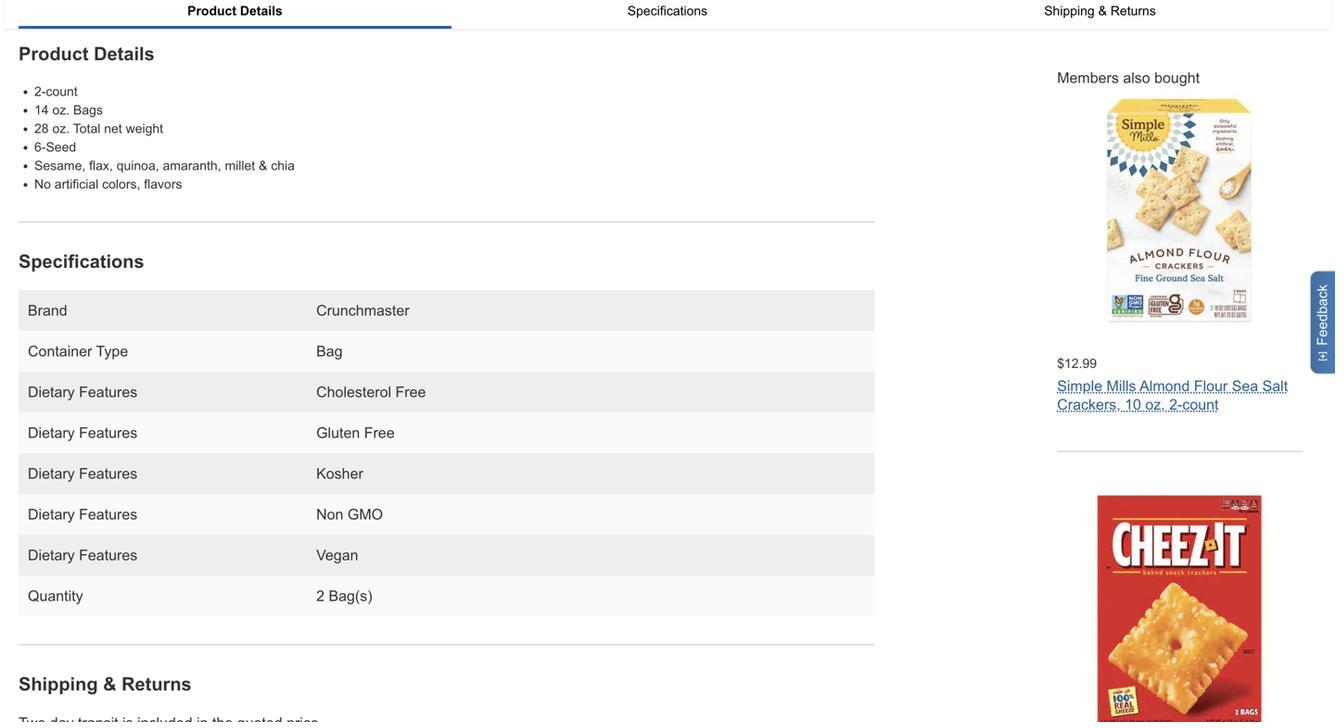 Task type: locate. For each thing, give the bounding box(es) containing it.
0 vertical spatial returns
[[1111, 4, 1156, 18]]

0 vertical spatial 2-
[[34, 84, 46, 99]]

0 horizontal spatial 2-
[[34, 84, 46, 99]]

2- inside $12.99 simple mills almond flour sea salt crackers, 10 oz, 2-count
[[1170, 396, 1183, 413]]

1 vertical spatial details
[[94, 43, 155, 64]]

1 vertical spatial 2-
[[1170, 396, 1183, 413]]

4 dietary from the top
[[28, 506, 75, 523]]

1 horizontal spatial shipping
[[1044, 4, 1095, 18]]

specifications
[[628, 4, 708, 18], [19, 251, 144, 272]]

product details
[[187, 4, 283, 18], [19, 43, 155, 64]]

0 vertical spatial details
[[240, 4, 283, 18]]

0 horizontal spatial shipping
[[19, 674, 98, 695]]

2- inside 2-count 14 oz. bags 28 oz. total net weight 6-seed sesame, flax, quinoa, amaranth, millet & chia no artificial colors, flavors
[[34, 84, 46, 99]]

shipping inside 'link'
[[1044, 4, 1095, 18]]

2 features from the top
[[79, 425, 138, 441]]

1 vertical spatial &
[[259, 158, 267, 173]]

& inside 'link'
[[1099, 4, 1107, 18]]

bag
[[316, 343, 343, 360]]

shipping
[[1044, 4, 1095, 18], [19, 674, 98, 695]]

0 vertical spatial free
[[396, 384, 426, 401]]

1 vertical spatial shipping & returns
[[19, 674, 192, 695]]

weight
[[126, 121, 163, 136]]

feedback
[[1315, 285, 1330, 346]]

features
[[79, 384, 138, 401], [79, 425, 138, 441], [79, 465, 138, 482], [79, 506, 138, 523], [79, 547, 138, 564]]

0 vertical spatial shipping & returns
[[1044, 4, 1156, 18]]

flax,
[[89, 158, 113, 173]]

0 vertical spatial oz.
[[52, 103, 70, 117]]

1 horizontal spatial free
[[396, 384, 426, 401]]

1 horizontal spatial &
[[259, 158, 267, 173]]

1 dietary features from the top
[[28, 384, 138, 401]]

artificial
[[55, 177, 99, 191]]

0 horizontal spatial shipping & returns
[[19, 674, 192, 695]]

6-
[[34, 140, 46, 154]]

count
[[46, 84, 78, 99], [1183, 396, 1219, 413]]

millet
[[225, 158, 255, 173]]

1 horizontal spatial product
[[187, 4, 236, 18]]

1 vertical spatial product details
[[19, 43, 155, 64]]

details
[[240, 4, 283, 18], [94, 43, 155, 64]]

0 vertical spatial specifications
[[628, 4, 708, 18]]

product
[[187, 4, 236, 18], [19, 43, 89, 64]]

0 vertical spatial count
[[46, 84, 78, 99]]

count up 14
[[46, 84, 78, 99]]

1 features from the top
[[79, 384, 138, 401]]

dietary
[[28, 384, 75, 401], [28, 425, 75, 441], [28, 465, 75, 482], [28, 506, 75, 523], [28, 547, 75, 564]]

sesame,
[[34, 158, 86, 173]]

shipping down the quantity on the bottom of page
[[19, 674, 98, 695]]

colors,
[[102, 177, 140, 191]]

brand
[[28, 302, 67, 319]]

shipping & returns link
[[884, 0, 1317, 21]]

0 horizontal spatial product details
[[19, 43, 155, 64]]

count down flour
[[1183, 396, 1219, 413]]

2 vertical spatial &
[[103, 674, 116, 695]]

oz. right 14
[[52, 103, 70, 117]]

dietary for non
[[28, 506, 75, 523]]

oz.
[[52, 103, 70, 117], [52, 121, 70, 136]]

1 oz. from the top
[[52, 103, 70, 117]]

1 vertical spatial oz.
[[52, 121, 70, 136]]

non gmo
[[316, 506, 383, 523]]

1 horizontal spatial specifications
[[628, 4, 708, 18]]

0 horizontal spatial &
[[103, 674, 116, 695]]

flavors
[[144, 177, 182, 191]]

5 dietary features from the top
[[28, 547, 138, 564]]

2-
[[34, 84, 46, 99], [1170, 396, 1183, 413]]

free right gluten
[[364, 425, 395, 441]]

1 horizontal spatial count
[[1183, 396, 1219, 413]]

5 dietary from the top
[[28, 547, 75, 564]]

1 vertical spatial count
[[1183, 396, 1219, 413]]

&
[[1099, 4, 1107, 18], [259, 158, 267, 173], [103, 674, 116, 695]]

1 horizontal spatial returns
[[1111, 4, 1156, 18]]

quinoa,
[[117, 158, 159, 173]]

gluten
[[316, 425, 360, 441]]

3 features from the top
[[79, 465, 138, 482]]

0 horizontal spatial count
[[46, 84, 78, 99]]

0 vertical spatial &
[[1099, 4, 1107, 18]]

type
[[96, 343, 128, 360]]

1 horizontal spatial details
[[240, 4, 283, 18]]

returns inside 'link'
[[1111, 4, 1156, 18]]

returns
[[1111, 4, 1156, 18], [122, 674, 192, 695]]

dietary features
[[28, 384, 138, 401], [28, 425, 138, 441], [28, 465, 138, 482], [28, 506, 138, 523], [28, 547, 138, 564]]

2 horizontal spatial &
[[1099, 4, 1107, 18]]

1 horizontal spatial 2-
[[1170, 396, 1183, 413]]

1 vertical spatial shipping
[[19, 674, 98, 695]]

cheez-it crackers, cheddar, 3 lbs image
[[1057, 490, 1303, 722]]

free
[[396, 384, 426, 401], [364, 425, 395, 441]]

mills
[[1107, 378, 1137, 395]]

dietary features for cholesterol
[[28, 384, 138, 401]]

2- up 14
[[34, 84, 46, 99]]

0 horizontal spatial specifications
[[19, 251, 144, 272]]

4 features from the top
[[79, 506, 138, 523]]

1 dietary from the top
[[28, 384, 75, 401]]

$12.99 simple mills almond flour sea salt crackers, 10 oz, 2-count
[[1057, 357, 1288, 413]]

details inside product details link
[[240, 4, 283, 18]]

cholesterol
[[316, 384, 391, 401]]

14
[[34, 103, 49, 117]]

0 horizontal spatial free
[[364, 425, 395, 441]]

0 horizontal spatial details
[[94, 43, 155, 64]]

2
[[316, 588, 325, 605]]

1 vertical spatial free
[[364, 425, 395, 441]]

free right cholesterol
[[396, 384, 426, 401]]

members
[[1057, 69, 1119, 86]]

2 dietary features from the top
[[28, 425, 138, 441]]

0 vertical spatial shipping
[[1044, 4, 1095, 18]]

total
[[73, 121, 100, 136]]

3 dietary features from the top
[[28, 465, 138, 482]]

features for non
[[79, 506, 138, 523]]

feedback link
[[1310, 271, 1336, 375]]

features for gluten
[[79, 425, 138, 441]]

bag(s)
[[329, 588, 372, 605]]

2- right the oz,
[[1170, 396, 1183, 413]]

shipping up the members
[[1044, 4, 1095, 18]]

2 oz. from the top
[[52, 121, 70, 136]]

dietary for gluten
[[28, 425, 75, 441]]

oz. up seed
[[52, 121, 70, 136]]

also
[[1123, 69, 1151, 86]]

2 dietary from the top
[[28, 425, 75, 441]]

1 horizontal spatial shipping & returns
[[1044, 4, 1156, 18]]

0 horizontal spatial product
[[19, 43, 89, 64]]

shipping & returns
[[1044, 4, 1156, 18], [19, 674, 192, 695]]

0 vertical spatial product details
[[187, 4, 283, 18]]

4 dietary features from the top
[[28, 506, 138, 523]]

0 horizontal spatial returns
[[122, 674, 192, 695]]

2-count 14 oz. bags 28 oz. total net weight 6-seed sesame, flax, quinoa, amaranth, millet & chia no artificial colors, flavors
[[34, 84, 295, 191]]



Task type: vqa. For each thing, say whether or not it's contained in the screenshot.


Task type: describe. For each thing, give the bounding box(es) containing it.
dietary features for gluten
[[28, 425, 138, 441]]

almond
[[1140, 378, 1190, 395]]

simple mills almond flour sea salt crackers, 10 oz, 2-count link
[[1057, 378, 1288, 413]]

count inside 2-count 14 oz. bags 28 oz. total net weight 6-seed sesame, flax, quinoa, amaranth, millet & chia no artificial colors, flavors
[[46, 84, 78, 99]]

no
[[34, 177, 51, 191]]

vegan
[[316, 547, 358, 564]]

free for gluten free
[[364, 425, 395, 441]]

1 horizontal spatial product details
[[187, 4, 283, 18]]

cholesterol free
[[316, 384, 426, 401]]

sea
[[1232, 378, 1259, 395]]

non
[[316, 506, 344, 523]]

crunchmaster
[[316, 302, 410, 319]]

amaranth,
[[163, 158, 221, 173]]

free for cholesterol free
[[396, 384, 426, 401]]

shipping & returns inside 'link'
[[1044, 4, 1156, 18]]

dietary for cholesterol
[[28, 384, 75, 401]]

0 vertical spatial product
[[187, 4, 236, 18]]

1 vertical spatial specifications
[[19, 251, 144, 272]]

quantity
[[28, 588, 83, 605]]

features for cholesterol
[[79, 384, 138, 401]]

salt
[[1263, 378, 1288, 395]]

count inside $12.99 simple mills almond flour sea salt crackers, 10 oz, 2-count
[[1183, 396, 1219, 413]]

simple
[[1057, 378, 1103, 395]]

members also bought
[[1057, 69, 1200, 86]]

2 bag(s)
[[316, 588, 372, 605]]

gmo
[[348, 506, 383, 523]]

kosher
[[316, 465, 363, 482]]

chia
[[271, 158, 295, 173]]

oz,
[[1146, 396, 1165, 413]]

& inside 2-count 14 oz. bags 28 oz. total net weight 6-seed sesame, flax, quinoa, amaranth, millet & chia no artificial colors, flavors
[[259, 158, 267, 173]]

simple mills almond flour sea salt crackers, 10 oz, 2-count image
[[1057, 89, 1303, 334]]

dietary features for non
[[28, 506, 138, 523]]

net
[[104, 121, 122, 136]]

container
[[28, 343, 92, 360]]

28
[[34, 121, 49, 136]]

seed
[[46, 140, 76, 154]]

product details link
[[19, 0, 452, 26]]

1 vertical spatial returns
[[122, 674, 192, 695]]

bought
[[1155, 69, 1200, 86]]

flour
[[1194, 378, 1228, 395]]

$12.99
[[1057, 357, 1097, 371]]

10
[[1125, 396, 1142, 413]]

gluten free
[[316, 425, 395, 441]]

5 features from the top
[[79, 547, 138, 564]]

3 dietary from the top
[[28, 465, 75, 482]]

bags
[[73, 103, 103, 117]]

container type
[[28, 343, 128, 360]]

1 vertical spatial product
[[19, 43, 89, 64]]

crackers,
[[1057, 396, 1121, 413]]

specifications link
[[452, 0, 884, 21]]



